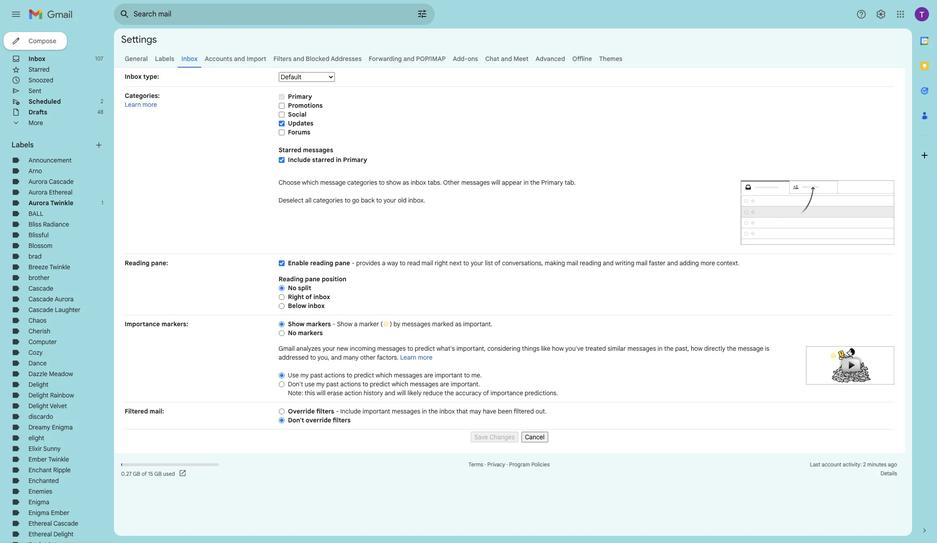 Task type: describe. For each thing, give the bounding box(es) containing it.
by
[[394, 321, 401, 329]]

delight for delight rainbow
[[29, 392, 49, 400]]

to right way at the top of page
[[400, 259, 406, 267]]

enigma ember
[[29, 510, 69, 518]]

1 vertical spatial ember
[[51, 510, 69, 518]]

enigma link
[[29, 499, 49, 507]]

arno
[[29, 167, 42, 175]]

0 horizontal spatial ember
[[29, 456, 47, 464]]

learn inside categories: learn more
[[125, 101, 141, 109]]

starred for starred messages
[[279, 146, 302, 154]]

addresses
[[331, 55, 362, 63]]

forwarding and pop/imap
[[369, 55, 446, 63]]

import
[[247, 55, 267, 63]]

1 inbox link from the left
[[29, 55, 45, 63]]

no split
[[288, 284, 311, 292]]

to left go
[[345, 197, 351, 205]]

add-ons link
[[453, 55, 478, 63]]

and inside don't use my past actions to predict which messages are important. note: this will erase action history and will likely reduce the accuracy of importance predictions.
[[385, 390, 396, 398]]

accounts and import
[[205, 55, 267, 63]]

enable
[[288, 259, 309, 267]]

chat
[[486, 55, 500, 63]]

messages up likely
[[394, 372, 423, 380]]

and right "filters" on the top of page
[[293, 55, 304, 63]]

1 vertical spatial predict
[[354, 372, 374, 380]]

to inside don't use my past actions to predict which messages are important. note: this will erase action history and will likely reduce the accuracy of importance predictions.
[[363, 381, 369, 389]]

faster
[[650, 259, 666, 267]]

may
[[470, 408, 482, 416]]

enchant
[[29, 467, 52, 475]]

0 horizontal spatial my
[[301, 372, 309, 380]]

marker
[[359, 321, 379, 329]]

2 gb from the left
[[154, 471, 162, 478]]

cozy link
[[29, 349, 43, 357]]

position
[[322, 275, 347, 284]]

changes
[[490, 434, 515, 442]]

brother
[[29, 274, 50, 282]]

2 inside the last account activity: 2 minutes ago details
[[864, 462, 867, 469]]

1 horizontal spatial more
[[418, 354, 433, 362]]

making
[[545, 259, 566, 267]]

add-ons
[[453, 55, 478, 63]]

breeze
[[29, 263, 48, 271]]

dreamy enigma link
[[29, 424, 73, 432]]

elight link
[[29, 435, 44, 443]]

1 vertical spatial learn more link
[[401, 354, 433, 362]]

radiance
[[43, 221, 69, 229]]

save
[[475, 434, 489, 442]]

to right next
[[464, 259, 470, 267]]

0 vertical spatial are
[[424, 372, 434, 380]]

0 vertical spatial which
[[302, 179, 319, 187]]

cascade laughter link
[[29, 306, 80, 314]]

enigma for enigma ember
[[29, 510, 49, 518]]

1
[[101, 200, 103, 206]]

don't for don't use my past actions to predict which messages are important. note: this will erase action history and will likely reduce the accuracy of importance predictions.
[[288, 381, 303, 389]]

inbox type:
[[125, 73, 159, 81]]

next
[[450, 259, 462, 267]]

pop/imap
[[416, 55, 446, 63]]

in right starred
[[336, 156, 342, 164]]

1 · from the left
[[485, 462, 486, 469]]

dance link
[[29, 360, 47, 368]]

cascade for cascade laughter
[[29, 306, 53, 314]]

2 mail from the left
[[567, 259, 579, 267]]

the right directly
[[728, 345, 737, 353]]

blossom link
[[29, 242, 52, 250]]

back
[[361, 197, 375, 205]]

ethereal cascade
[[29, 520, 78, 528]]

delight down ethereal cascade
[[54, 531, 74, 539]]

and left import
[[234, 55, 245, 63]]

in inside gmail analyzes your new incoming messages to predict what's important, considering things like how you've treated similar messages in the past, how directly the message is addressed to you, and many other factors.
[[658, 345, 663, 353]]

1 mail from the left
[[422, 259, 433, 267]]

to down analyzes on the bottom left of the page
[[310, 354, 316, 362]]

cascade up "ethereal delight" link
[[53, 520, 78, 528]]

actions inside don't use my past actions to predict which messages are important. note: this will erase action history and will likely reduce the accuracy of importance predictions.
[[341, 381, 361, 389]]

computer link
[[29, 338, 57, 346]]

footer containing terms
[[114, 461, 906, 479]]

accounts
[[205, 55, 233, 63]]

1 vertical spatial categories
[[313, 197, 343, 205]]

and left pop/imap
[[404, 55, 415, 63]]

blissful link
[[29, 231, 49, 239]]

the inside don't use my past actions to predict which messages are important. note: this will erase action history and will likely reduce the accuracy of importance predictions.
[[445, 390, 454, 398]]

advanced search options image
[[414, 5, 432, 23]]

inbox left that
[[440, 408, 455, 416]]

1 vertical spatial pane
[[305, 275, 320, 284]]

1 vertical spatial which
[[376, 372, 393, 380]]

provides
[[356, 259, 381, 267]]

Social checkbox
[[279, 111, 285, 118]]

advanced link
[[536, 55, 566, 63]]

2 horizontal spatial inbox
[[182, 55, 198, 63]]

aurora for aurora cascade
[[29, 178, 47, 186]]

reading for reading pane position
[[279, 275, 304, 284]]

list
[[485, 259, 493, 267]]

cancel button
[[522, 432, 549, 443]]

mail:
[[150, 408, 164, 416]]

2 horizontal spatial will
[[492, 179, 501, 187]]

advanced
[[536, 55, 566, 63]]

Primary checkbox
[[279, 94, 285, 100]]

predict inside gmail analyzes your new incoming messages to predict what's important, considering things like how you've treated similar messages in the past, how directly the message is addressed to you, and many other factors.
[[415, 345, 435, 353]]

aurora up laughter
[[55, 296, 74, 304]]

- for show
[[333, 321, 336, 329]]

aurora for aurora twinkle
[[29, 199, 49, 207]]

discardo
[[29, 413, 53, 421]]

1 horizontal spatial primary
[[343, 156, 368, 164]]

0 vertical spatial primary
[[288, 93, 312, 101]]

importance
[[491, 390, 524, 398]]

read
[[407, 259, 420, 267]]

minutes
[[868, 462, 887, 469]]

messages right other in the left top of the page
[[462, 179, 490, 187]]

to down many
[[347, 372, 353, 380]]

aurora for aurora ethereal
[[29, 189, 47, 197]]

0 horizontal spatial past
[[311, 372, 323, 380]]

0 vertical spatial enigma
[[52, 424, 73, 432]]

1 vertical spatial important
[[363, 408, 391, 416]]

breeze twinkle link
[[29, 263, 70, 271]]

marked
[[432, 321, 454, 329]]

treated
[[586, 345, 607, 353]]

don't use my past actions to predict which messages are important. note: this will erase action history and will likely reduce the accuracy of importance predictions.
[[288, 381, 559, 398]]

accuracy
[[456, 390, 482, 398]]

brad
[[29, 253, 42, 261]]

and left writing
[[603, 259, 614, 267]]

filters and blocked addresses link
[[274, 55, 362, 63]]

chat and meet
[[486, 55, 529, 63]]

0 vertical spatial categories
[[348, 179, 378, 187]]

support image
[[857, 9, 867, 20]]

of up below inbox
[[306, 293, 312, 301]]

1 reading from the left
[[310, 259, 334, 267]]

1 horizontal spatial include
[[341, 408, 361, 416]]

0 vertical spatial message
[[321, 179, 346, 187]]

tabs.
[[428, 179, 442, 187]]

include starred in primary
[[288, 156, 368, 164]]

the down "reduce"
[[429, 408, 438, 416]]

reading pane position
[[279, 275, 347, 284]]

things
[[522, 345, 540, 353]]

which inside don't use my past actions to predict which messages are important. note: this will erase action history and will likely reduce the accuracy of importance predictions.
[[392, 381, 409, 389]]

48
[[97, 109, 103, 115]]

2 reading from the left
[[580, 259, 602, 267]]

inbox down right of inbox
[[308, 302, 325, 310]]

1 horizontal spatial important
[[435, 372, 463, 380]]

don't for don't override filters
[[288, 417, 304, 425]]

choose
[[279, 179, 301, 187]]

message inside gmail analyzes your new incoming messages to predict what's important, considering things like how you've treated similar messages in the past, how directly the message is addressed to you, and many other factors.
[[739, 345, 764, 353]]

(
[[381, 321, 383, 329]]

1 show from the left
[[288, 321, 305, 329]]

have
[[483, 408, 497, 416]]

is
[[766, 345, 770, 353]]

link to an instructional video for priority inbox image
[[807, 347, 895, 385]]

Below inbox radio
[[279, 303, 285, 310]]

snoozed link
[[29, 76, 53, 84]]

you,
[[318, 354, 330, 362]]

Don't override filters radio
[[279, 418, 285, 424]]

messages up starred
[[303, 146, 334, 154]]

in right 'appear'
[[524, 179, 529, 187]]

gmail image
[[29, 5, 77, 23]]

0.27 gb of 15 gb used
[[121, 471, 175, 478]]

inbox up below inbox
[[314, 293, 330, 301]]

1 gb from the left
[[133, 471, 140, 478]]

in down "reduce"
[[422, 408, 427, 416]]

writing
[[616, 259, 635, 267]]

deselect
[[279, 197, 304, 205]]

my inside don't use my past actions to predict which messages are important. note: this will erase action history and will likely reduce the accuracy of importance predictions.
[[317, 381, 325, 389]]

1 vertical spatial a
[[354, 321, 358, 329]]

to up learn more
[[408, 345, 414, 353]]

show markers - show a marker (
[[288, 321, 385, 329]]

considering
[[488, 345, 521, 353]]

0 vertical spatial important.
[[464, 321, 493, 329]]

many
[[344, 354, 359, 362]]

factors.
[[377, 354, 399, 362]]

bliss
[[29, 221, 41, 229]]

used
[[163, 471, 175, 478]]

terms link
[[469, 462, 484, 469]]

0.27
[[121, 471, 132, 478]]

and right chat
[[501, 55, 512, 63]]

likely
[[408, 390, 422, 398]]

terms
[[469, 462, 484, 469]]

1 vertical spatial as
[[455, 321, 462, 329]]

chaos link
[[29, 317, 47, 325]]

aurora cascade
[[29, 178, 74, 186]]

are inside don't use my past actions to predict which messages are important. note: this will erase action history and will likely reduce the accuracy of importance predictions.
[[440, 381, 450, 389]]

the right 'appear'
[[531, 179, 540, 187]]

chat and meet link
[[486, 55, 529, 63]]

blossom
[[29, 242, 52, 250]]

0 vertical spatial a
[[382, 259, 386, 267]]

adding
[[680, 259, 700, 267]]

brad link
[[29, 253, 42, 261]]

dazzle
[[29, 370, 47, 378]]

compose button
[[4, 32, 67, 50]]

1 vertical spatial filters
[[333, 417, 351, 425]]

messages right "similar"
[[628, 345, 657, 353]]

program policies link
[[510, 462, 550, 469]]

of right list
[[495, 259, 501, 267]]

labels heading
[[12, 141, 95, 150]]

enchanted
[[29, 477, 59, 485]]

messages down likely
[[392, 408, 421, 416]]

the left past, in the right of the page
[[665, 345, 674, 353]]

other
[[444, 179, 460, 187]]

follow link to manage storage image
[[179, 470, 188, 479]]

way
[[387, 259, 399, 267]]

1 how from the left
[[553, 345, 564, 353]]



Task type: locate. For each thing, give the bounding box(es) containing it.
No split radio
[[279, 285, 285, 292]]

and inside gmail analyzes your new incoming messages to predict what's important, considering things like how you've treated similar messages in the past, how directly the message is addressed to you, and many other factors.
[[331, 354, 342, 362]]

enigma down enigma link
[[29, 510, 49, 518]]

enchant ripple link
[[29, 467, 71, 475]]

1 horizontal spatial will
[[397, 390, 406, 398]]

None checkbox
[[279, 260, 285, 267]]

·
[[485, 462, 486, 469], [507, 462, 508, 469]]

inbox link up starred link
[[29, 55, 45, 63]]

filters up don't override filters
[[317, 408, 335, 416]]

cascade up aurora ethereal link
[[49, 178, 74, 186]]

0 vertical spatial pane
[[335, 259, 350, 267]]

ripple
[[53, 467, 71, 475]]

1 horizontal spatial your
[[384, 197, 397, 205]]

0 vertical spatial filters
[[317, 408, 335, 416]]

0 vertical spatial -
[[352, 259, 355, 267]]

0 horizontal spatial inbox
[[29, 55, 45, 63]]

1 horizontal spatial labels
[[155, 55, 174, 63]]

ball link
[[29, 210, 43, 218]]

0 horizontal spatial as
[[403, 179, 410, 187]]

1 vertical spatial include
[[341, 408, 361, 416]]

actions
[[325, 372, 345, 380], [341, 381, 361, 389]]

twinkle for aurora twinkle
[[50, 199, 73, 207]]

gb right 0.27
[[133, 471, 140, 478]]

predict down other
[[354, 372, 374, 380]]

delight down dazzle
[[29, 381, 49, 389]]

don't down override
[[288, 417, 304, 425]]

1 vertical spatial actions
[[341, 381, 361, 389]]

dreamy
[[29, 424, 50, 432]]

learn right factors.
[[401, 354, 417, 362]]

0 horizontal spatial primary
[[288, 93, 312, 101]]

delight velvet
[[29, 403, 67, 411]]

labels down more
[[12, 141, 34, 150]]

reading for reading pane:
[[125, 259, 150, 267]]

twinkle for ember twinkle
[[48, 456, 69, 464]]

0 vertical spatial starred
[[29, 66, 50, 74]]

twinkle for breeze twinkle
[[50, 263, 70, 271]]

cascade down cascade link
[[29, 296, 53, 304]]

the
[[531, 179, 540, 187], [665, 345, 674, 353], [728, 345, 737, 353], [445, 390, 454, 398], [429, 408, 438, 416]]

0 horizontal spatial inbox link
[[29, 55, 45, 63]]

0 vertical spatial labels
[[155, 55, 174, 63]]

0 vertical spatial reading
[[125, 259, 150, 267]]

2 horizontal spatial your
[[471, 259, 484, 267]]

cascade for cascade aurora
[[29, 296, 53, 304]]

enchant ripple
[[29, 467, 71, 475]]

past
[[311, 372, 323, 380], [327, 381, 339, 389]]

ethereal for cascade
[[29, 520, 52, 528]]

ethereal for delight
[[29, 531, 52, 539]]

don't override filters
[[288, 417, 351, 425]]

messages up "reduce"
[[410, 381, 439, 389]]

you've
[[566, 345, 584, 353]]

inbox inside labels navigation
[[29, 55, 45, 63]]

starred up snoozed link
[[29, 66, 50, 74]]

- left 'marker'
[[333, 321, 336, 329]]

mail left faster
[[637, 259, 648, 267]]

starred up include starred in primary 'checkbox'
[[279, 146, 302, 154]]

message down include starred in primary
[[321, 179, 346, 187]]

your left old in the left top of the page
[[384, 197, 397, 205]]

messages up factors.
[[378, 345, 406, 353]]

learn down categories:
[[125, 101, 141, 109]]

) by messages marked as important.
[[390, 321, 493, 329]]

markers for no
[[298, 329, 323, 337]]

0 horizontal spatial are
[[424, 372, 434, 380]]

add-
[[453, 55, 468, 63]]

will left likely
[[397, 390, 406, 398]]

Updates checkbox
[[279, 120, 285, 127]]

predict down use my past actions to predict which messages are important to me.
[[370, 381, 390, 389]]

aurora up aurora twinkle link
[[29, 189, 47, 197]]

more
[[29, 119, 43, 127]]

themes link
[[600, 55, 623, 63]]

inbox left the type:
[[125, 73, 142, 81]]

show left 'marker'
[[337, 321, 353, 329]]

gb right 15
[[154, 471, 162, 478]]

context.
[[717, 259, 740, 267]]

1 vertical spatial primary
[[343, 156, 368, 164]]

cozy
[[29, 349, 43, 357]]

0 vertical spatial my
[[301, 372, 309, 380]]

Forums checkbox
[[279, 129, 285, 136]]

which up all
[[302, 179, 319, 187]]

important down history
[[363, 408, 391, 416]]

0 horizontal spatial your
[[323, 345, 335, 353]]

0 vertical spatial ember
[[29, 456, 47, 464]]

themes
[[600, 55, 623, 63]]

enigma
[[52, 424, 73, 432], [29, 499, 49, 507], [29, 510, 49, 518]]

my up use
[[301, 372, 309, 380]]

important. up "important,"
[[464, 321, 493, 329]]

2 inside labels navigation
[[101, 98, 103, 105]]

delight velvet link
[[29, 403, 67, 411]]

Search mail text field
[[134, 10, 392, 19]]

ethereal down the aurora cascade
[[49, 189, 73, 197]]

aurora
[[29, 178, 47, 186], [29, 189, 47, 197], [29, 199, 49, 207], [55, 296, 74, 304]]

predictions.
[[525, 390, 559, 398]]

1 horizontal spatial ·
[[507, 462, 508, 469]]

2 up 48
[[101, 98, 103, 105]]

categories right all
[[313, 197, 343, 205]]

actions up erase on the left bottom of the page
[[325, 372, 345, 380]]

2 vertical spatial which
[[392, 381, 409, 389]]

in left past, in the right of the page
[[658, 345, 663, 353]]

learn more
[[401, 354, 433, 362]]

appear
[[502, 179, 523, 187]]

2 no from the top
[[288, 329, 297, 337]]

1 vertical spatial learn
[[401, 354, 417, 362]]

bliss radiance
[[29, 221, 69, 229]]

1 vertical spatial my
[[317, 381, 325, 389]]

reading left writing
[[580, 259, 602, 267]]

more down categories:
[[143, 101, 157, 109]]

0 horizontal spatial starred
[[29, 66, 50, 74]]

1 vertical spatial are
[[440, 381, 450, 389]]

Use my past actions to predict which messages are important to me. radio
[[279, 373, 285, 379]]

0 vertical spatial learn more link
[[125, 101, 157, 109]]

messages inside don't use my past actions to predict which messages are important. note: this will erase action history and will likely reduce the accuracy of importance predictions.
[[410, 381, 439, 389]]

tab.
[[565, 179, 576, 187]]

starred inside labels navigation
[[29, 66, 50, 74]]

override filters - include important messages in the inbox that may have been filtered out.
[[288, 408, 547, 416]]

1 horizontal spatial are
[[440, 381, 450, 389]]

privacy
[[488, 462, 506, 469]]

terms · privacy · program policies
[[469, 462, 550, 469]]

show up no markers at the bottom left of page
[[288, 321, 305, 329]]

2 vertical spatial predict
[[370, 381, 390, 389]]

general link
[[125, 55, 148, 63]]

your inside gmail analyzes your new incoming messages to predict what's important, considering things like how you've treated similar messages in the past, how directly the message is addressed to you, and many other factors.
[[323, 345, 335, 353]]

1 vertical spatial 2
[[864, 462, 867, 469]]

enigma down velvet
[[52, 424, 73, 432]]

enigma ember link
[[29, 510, 69, 518]]

primary right starred
[[343, 156, 368, 164]]

navigation
[[125, 430, 895, 443]]

predict inside don't use my past actions to predict which messages are important. note: this will erase action history and will likely reduce the accuracy of importance predictions.
[[370, 381, 390, 389]]

markers up no markers at the bottom left of page
[[306, 321, 331, 329]]

· right privacy
[[507, 462, 508, 469]]

0 vertical spatial learn
[[125, 101, 141, 109]]

labels link
[[155, 55, 174, 63]]

privacy link
[[488, 462, 506, 469]]

cascade aurora link
[[29, 296, 74, 304]]

velvet
[[50, 403, 67, 411]]

2 vertical spatial twinkle
[[48, 456, 69, 464]]

delight up discardo link
[[29, 403, 49, 411]]

pane
[[335, 259, 350, 267], [305, 275, 320, 284]]

- down erase on the left bottom of the page
[[336, 408, 339, 416]]

past inside don't use my past actions to predict which messages are important. note: this will erase action history and will likely reduce the accuracy of importance predictions.
[[327, 381, 339, 389]]

use
[[288, 372, 299, 380]]

0 horizontal spatial more
[[143, 101, 157, 109]]

starred for starred link
[[29, 66, 50, 74]]

settings image
[[876, 9, 887, 20]]

2 vertical spatial ethereal
[[29, 531, 52, 539]]

as right 'show'
[[403, 179, 410, 187]]

1 vertical spatial your
[[471, 259, 484, 267]]

ethereal cascade link
[[29, 520, 78, 528]]

delight for delight link
[[29, 381, 49, 389]]

0 horizontal spatial gb
[[133, 471, 140, 478]]

to left 'show'
[[379, 179, 385, 187]]

meadow
[[49, 370, 73, 378]]

1 horizontal spatial reading
[[279, 275, 304, 284]]

no for no split
[[288, 284, 297, 292]]

enchanted link
[[29, 477, 59, 485]]

analyzes
[[297, 345, 321, 353]]

twinkle up "ripple"
[[48, 456, 69, 464]]

None search field
[[114, 4, 435, 25]]

tab list
[[913, 29, 938, 512]]

None radio
[[279, 321, 285, 328]]

categories
[[348, 179, 378, 187], [313, 197, 343, 205]]

learn more link right factors.
[[401, 354, 433, 362]]

messages right by
[[402, 321, 431, 329]]

categories:
[[125, 92, 160, 100]]

inbox left tabs.
[[411, 179, 426, 187]]

and right faster
[[668, 259, 678, 267]]

1 horizontal spatial inbox link
[[182, 55, 198, 63]]

0 horizontal spatial pane
[[305, 275, 320, 284]]

0 horizontal spatial learn
[[125, 101, 141, 109]]

no up right
[[288, 284, 297, 292]]

markers for show
[[306, 321, 331, 329]]

3 mail from the left
[[637, 259, 648, 267]]

details
[[881, 471, 898, 477]]

action
[[345, 390, 362, 398]]

starred
[[312, 156, 335, 164]]

of inside don't use my past actions to predict which messages are important. note: this will erase action history and will likely reduce the accuracy of importance predictions.
[[484, 390, 489, 398]]

- left provides
[[352, 259, 355, 267]]

aurora down arno link at left top
[[29, 178, 47, 186]]

announcement link
[[29, 156, 72, 164]]

0 vertical spatial twinkle
[[50, 199, 73, 207]]

2 vertical spatial your
[[323, 345, 335, 353]]

0 horizontal spatial categories
[[313, 197, 343, 205]]

- for include
[[336, 408, 339, 416]]

of
[[495, 259, 501, 267], [306, 293, 312, 301], [484, 390, 489, 398], [142, 471, 147, 478]]

no
[[288, 284, 297, 292], [288, 329, 297, 337]]

other
[[361, 354, 376, 362]]

reading
[[310, 259, 334, 267], [580, 259, 602, 267]]

0 vertical spatial actions
[[325, 372, 345, 380]]

more up don't use my past actions to predict which messages are important. note: this will erase action history and will likely reduce the accuracy of importance predictions. at the bottom
[[418, 354, 433, 362]]

labels
[[155, 55, 174, 63], [12, 141, 34, 150]]

ember twinkle link
[[29, 456, 69, 464]]

computer
[[29, 338, 57, 346]]

1 vertical spatial -
[[333, 321, 336, 329]]

1 horizontal spatial how
[[691, 345, 703, 353]]

1 horizontal spatial gb
[[154, 471, 162, 478]]

discardo link
[[29, 413, 53, 421]]

1 horizontal spatial ember
[[51, 510, 69, 518]]

0 horizontal spatial learn more link
[[125, 101, 157, 109]]

0 horizontal spatial 2
[[101, 98, 103, 105]]

cancel
[[525, 434, 545, 442]]

1 horizontal spatial show
[[337, 321, 353, 329]]

right of inbox
[[288, 293, 330, 301]]

1 don't from the top
[[288, 381, 303, 389]]

message left is
[[739, 345, 764, 353]]

2 horizontal spatial primary
[[542, 179, 564, 187]]

0 horizontal spatial reading
[[125, 259, 150, 267]]

don't inside don't use my past actions to predict which messages are important. note: this will erase action history and will likely reduce the accuracy of importance predictions.
[[288, 381, 303, 389]]

cascade
[[49, 178, 74, 186], [29, 285, 53, 293], [29, 296, 53, 304], [29, 306, 53, 314], [53, 520, 78, 528]]

inbox up starred link
[[29, 55, 45, 63]]

2 don't from the top
[[288, 417, 304, 425]]

accounts and import link
[[205, 55, 267, 63]]

cascade up chaos
[[29, 306, 53, 314]]

ethereal down enigma ember
[[29, 520, 52, 528]]

None radio
[[279, 381, 285, 388], [279, 409, 285, 415], [279, 381, 285, 388], [279, 409, 285, 415]]

labels for labels link
[[155, 55, 174, 63]]

2 vertical spatial -
[[336, 408, 339, 416]]

similar
[[608, 345, 626, 353]]

2 vertical spatial enigma
[[29, 510, 49, 518]]

0 vertical spatial ethereal
[[49, 189, 73, 197]]

0 horizontal spatial a
[[354, 321, 358, 329]]

delight rainbow
[[29, 392, 74, 400]]

of left 15
[[142, 471, 147, 478]]

No markers radio
[[279, 330, 285, 337]]

which down factors.
[[376, 372, 393, 380]]

no for no markers
[[288, 329, 297, 337]]

navigation containing save changes
[[125, 430, 895, 443]]

to left the me.
[[464, 372, 470, 380]]

labels navigation
[[0, 29, 114, 544]]

are up "reduce"
[[440, 381, 450, 389]]

1 horizontal spatial inbox
[[125, 73, 142, 81]]

categories: learn more
[[125, 92, 160, 109]]

enigma down enemies link
[[29, 499, 49, 507]]

forwarding
[[369, 55, 402, 63]]

2 horizontal spatial more
[[701, 259, 716, 267]]

will left 'appear'
[[492, 179, 501, 187]]

0 vertical spatial include
[[288, 156, 311, 164]]

enigma for enigma link
[[29, 499, 49, 507]]

1 no from the top
[[288, 284, 297, 292]]

past up erase on the left bottom of the page
[[327, 381, 339, 389]]

2 · from the left
[[507, 462, 508, 469]]

which up likely
[[392, 381, 409, 389]]

use my past actions to predict which messages are important to me.
[[288, 372, 482, 380]]

markers up analyzes on the bottom left of the page
[[298, 329, 323, 337]]

importance
[[125, 321, 160, 329]]

choose which message categories to show as inbox tabs. other messages will appear in the primary tab.
[[279, 179, 576, 187]]

Right of inbox radio
[[279, 294, 285, 301]]

1 horizontal spatial past
[[327, 381, 339, 389]]

dance
[[29, 360, 47, 368]]

0 horizontal spatial include
[[288, 156, 311, 164]]

bliss radiance link
[[29, 221, 69, 229]]

labels inside navigation
[[12, 141, 34, 150]]

to right back
[[377, 197, 382, 205]]

important. inside don't use my past actions to predict which messages are important. note: this will erase action history and will likely reduce the accuracy of importance predictions.
[[451, 381, 480, 389]]

1 vertical spatial reading
[[279, 275, 304, 284]]

program
[[510, 462, 530, 469]]

settings
[[121, 33, 157, 45]]

1 vertical spatial important.
[[451, 381, 480, 389]]

cherish link
[[29, 328, 50, 336]]

delight for delight velvet
[[29, 403, 49, 411]]

2 how from the left
[[691, 345, 703, 353]]

filtered
[[125, 408, 148, 416]]

Promotions checkbox
[[279, 102, 285, 109]]

Include starred in Primary checkbox
[[279, 157, 285, 164]]

actions up action
[[341, 381, 361, 389]]

1 horizontal spatial categories
[[348, 179, 378, 187]]

0 horizontal spatial message
[[321, 179, 346, 187]]

how right past, in the right of the page
[[691, 345, 703, 353]]

0 horizontal spatial important
[[363, 408, 391, 416]]

ember up the enchant
[[29, 456, 47, 464]]

1 horizontal spatial 2
[[864, 462, 867, 469]]

delight rainbow link
[[29, 392, 74, 400]]

0 vertical spatial as
[[403, 179, 410, 187]]

0 horizontal spatial how
[[553, 345, 564, 353]]

0 vertical spatial no
[[288, 284, 297, 292]]

1 horizontal spatial pane
[[335, 259, 350, 267]]

pane up position
[[335, 259, 350, 267]]

1 vertical spatial more
[[701, 259, 716, 267]]

2 vertical spatial more
[[418, 354, 433, 362]]

offline link
[[573, 55, 593, 63]]

include down action
[[341, 408, 361, 416]]

search mail image
[[117, 6, 133, 22]]

2 inbox link from the left
[[182, 55, 198, 63]]

as right marked
[[455, 321, 462, 329]]

cascade aurora
[[29, 296, 74, 304]]

more inside categories: learn more
[[143, 101, 157, 109]]

ethereal delight link
[[29, 531, 74, 539]]

main menu image
[[11, 9, 21, 20]]

enemies
[[29, 488, 52, 496]]

policies
[[532, 462, 550, 469]]

inbox right labels link
[[182, 55, 198, 63]]

1 horizontal spatial reading
[[580, 259, 602, 267]]

0 vertical spatial don't
[[288, 381, 303, 389]]

0 vertical spatial markers
[[306, 321, 331, 329]]

mail right read on the top
[[422, 259, 433, 267]]

1 vertical spatial message
[[739, 345, 764, 353]]

important. up accuracy
[[451, 381, 480, 389]]

0 horizontal spatial will
[[317, 390, 326, 398]]

drafts
[[29, 108, 47, 116]]

how right like
[[553, 345, 564, 353]]

footer
[[114, 461, 906, 479]]

will
[[492, 179, 501, 187], [317, 390, 326, 398], [397, 390, 406, 398]]

gmail analyzes your new incoming messages to predict what's important, considering things like how you've treated similar messages in the past, how directly the message is addressed to you, and many other factors.
[[279, 345, 770, 362]]

no markers
[[288, 329, 323, 337]]

1 horizontal spatial my
[[317, 381, 325, 389]]

cascade for cascade link
[[29, 285, 53, 293]]

starred link
[[29, 66, 50, 74]]

labels for the labels heading
[[12, 141, 34, 150]]

1 horizontal spatial learn more link
[[401, 354, 433, 362]]

2 show from the left
[[337, 321, 353, 329]]

dazzle meadow
[[29, 370, 73, 378]]

1 vertical spatial ethereal
[[29, 520, 52, 528]]

to up history
[[363, 381, 369, 389]]

this
[[305, 390, 315, 398]]

2 right the activity:
[[864, 462, 867, 469]]

twinkle right the breeze
[[50, 263, 70, 271]]

reading pane:
[[125, 259, 168, 267]]

override
[[306, 417, 332, 425]]

reading up "reading pane position" at the bottom
[[310, 259, 334, 267]]



Task type: vqa. For each thing, say whether or not it's contained in the screenshot.
FORWARDING AND POP/IMAP
yes



